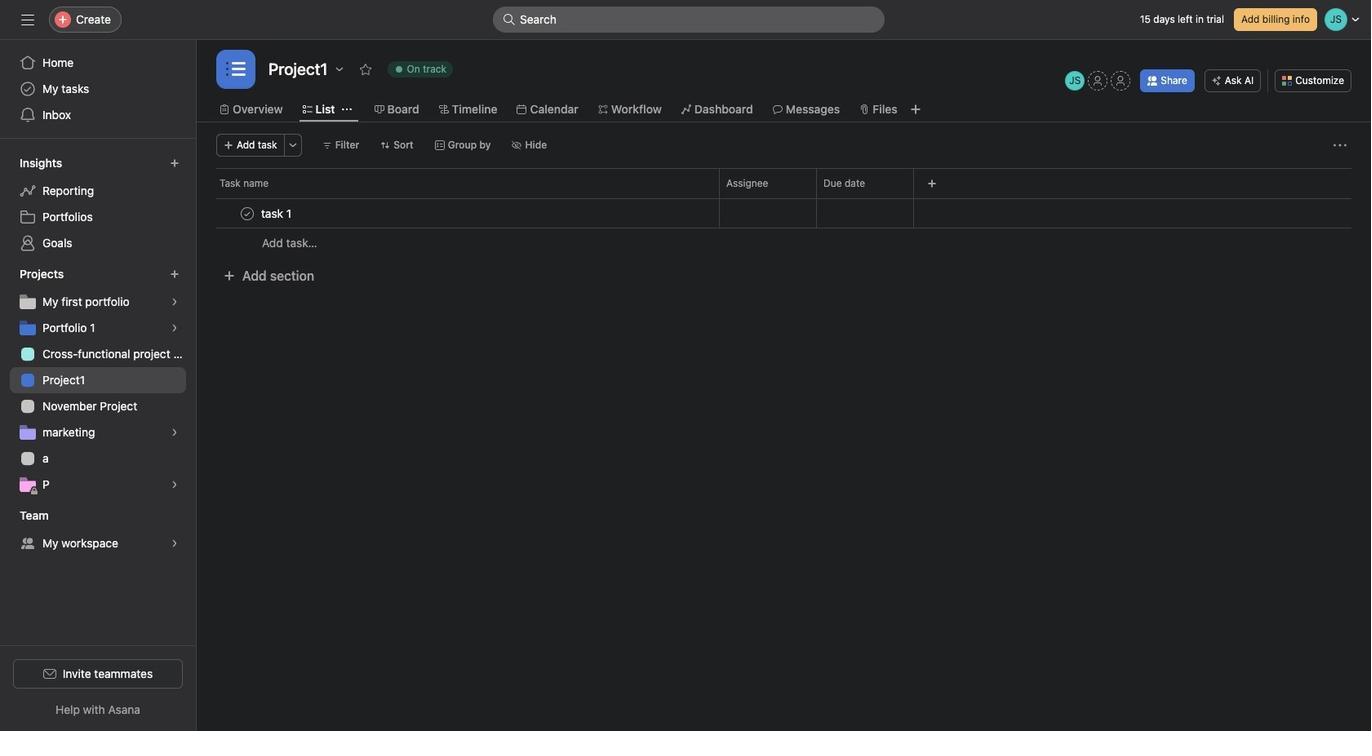 Task type: describe. For each thing, give the bounding box(es) containing it.
tab actions image
[[342, 105, 352, 114]]

list image
[[226, 60, 246, 79]]

teams element
[[0, 501, 196, 560]]

add tab image
[[909, 103, 923, 116]]

see details, p image
[[170, 480, 180, 490]]

add to starred image
[[359, 63, 372, 76]]

prominent image
[[503, 13, 516, 26]]

new project or portfolio image
[[170, 269, 180, 279]]

insights element
[[0, 149, 196, 260]]

Mark complete checkbox
[[238, 204, 257, 223]]

global element
[[0, 40, 196, 138]]

projects element
[[0, 260, 196, 501]]



Task type: locate. For each thing, give the bounding box(es) containing it.
more actions image
[[1334, 139, 1347, 152], [288, 140, 298, 150]]

manage project members image
[[1066, 71, 1086, 91]]

list box
[[493, 7, 885, 33]]

1 horizontal spatial more actions image
[[1334, 139, 1347, 152]]

see details, portfolio 1 image
[[170, 323, 180, 333]]

0 horizontal spatial more actions image
[[288, 140, 298, 150]]

task 1 cell
[[197, 198, 719, 229]]

new insights image
[[170, 158, 180, 168]]

see details, marketing image
[[170, 428, 180, 438]]

see details, my workspace image
[[170, 539, 180, 549]]

row
[[197, 168, 1372, 198], [216, 198, 1352, 199], [197, 198, 1372, 229], [197, 228, 1372, 258]]

see details, my first portfolio image
[[170, 297, 180, 307]]

Task name text field
[[258, 205, 297, 222]]

header untitled section tree grid
[[197, 198, 1372, 258]]

hide sidebar image
[[21, 13, 34, 26]]

mark complete image
[[238, 204, 257, 223]]

add field image
[[928, 179, 937, 189]]



Task type: vqa. For each thing, say whether or not it's contained in the screenshot.
Add profile photo
no



